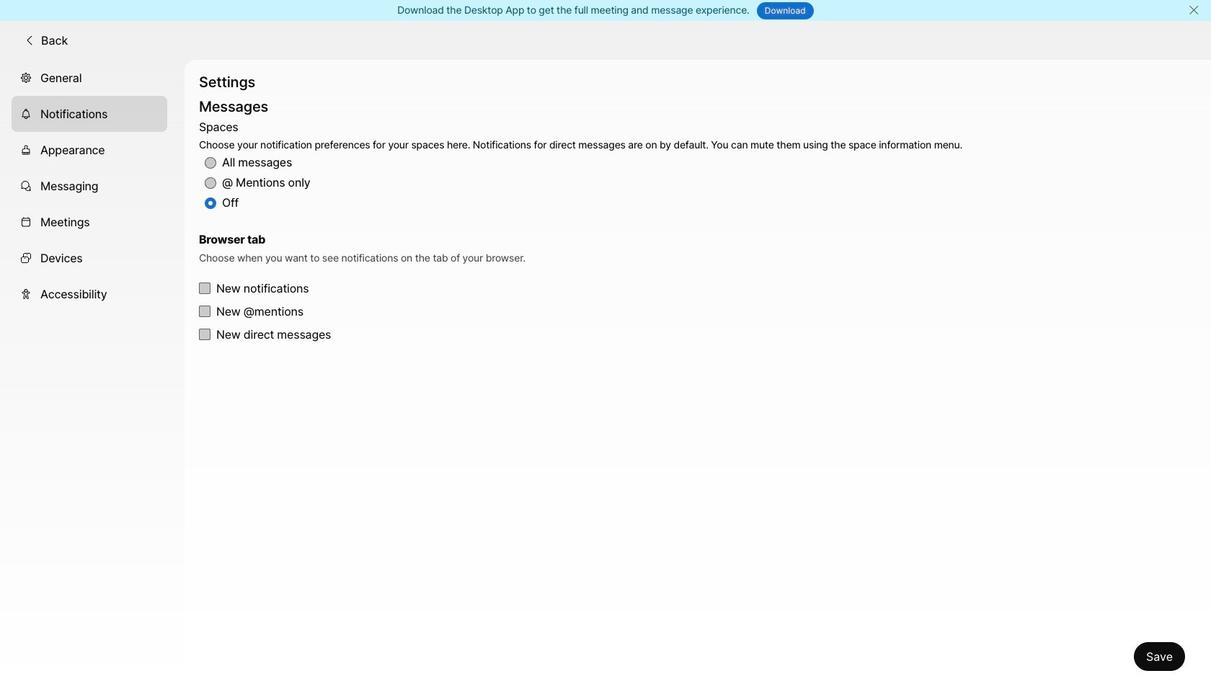 Task type: locate. For each thing, give the bounding box(es) containing it.
option group
[[199, 117, 963, 214]]

Off radio
[[205, 198, 216, 209]]

All messages radio
[[205, 157, 216, 169]]

@ Mentions only radio
[[205, 177, 216, 189]]



Task type: vqa. For each thing, say whether or not it's contained in the screenshot.
the messaging tab
yes



Task type: describe. For each thing, give the bounding box(es) containing it.
accessibility tab
[[12, 276, 167, 312]]

messaging tab
[[12, 168, 167, 204]]

appearance tab
[[12, 132, 167, 168]]

cancel_16 image
[[1188, 4, 1200, 16]]

devices tab
[[12, 240, 167, 276]]

general tab
[[12, 60, 167, 96]]

notifications tab
[[12, 96, 167, 132]]

settings navigation
[[0, 60, 185, 694]]

meetings tab
[[12, 204, 167, 240]]



